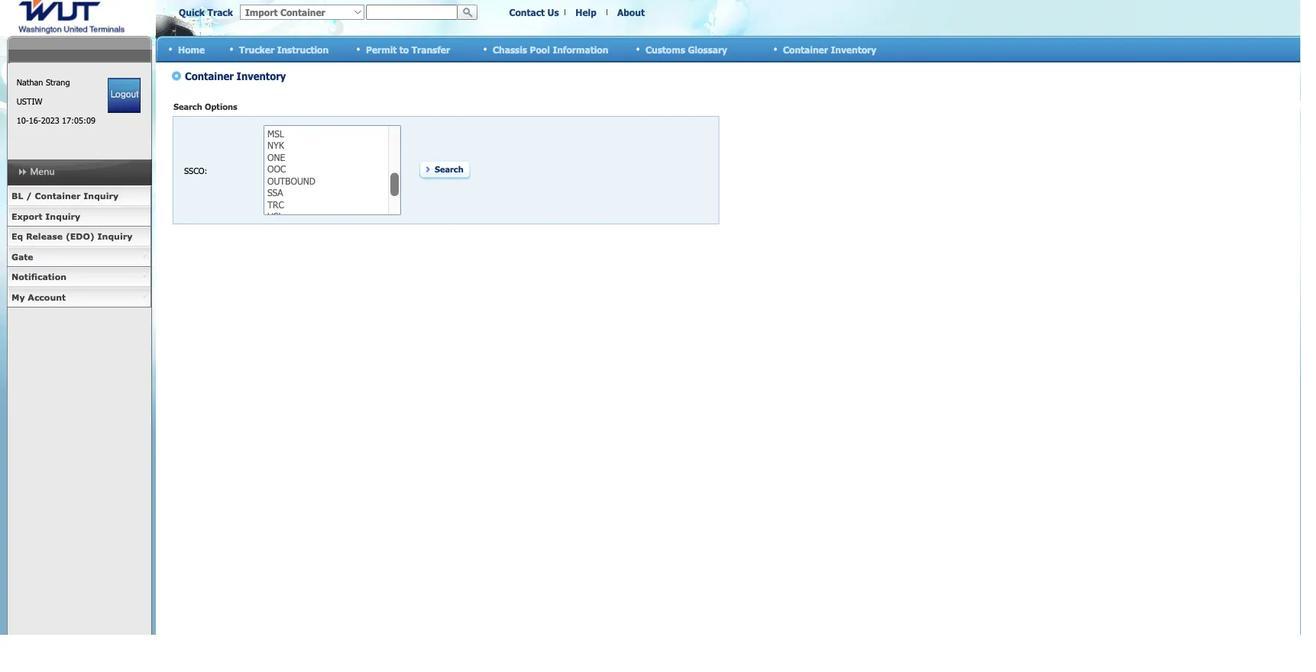 Task type: vqa. For each thing, say whether or not it's contained in the screenshot.
'Container' inside the Bl / Container Inquiry link
no



Task type: describe. For each thing, give the bounding box(es) containing it.
/
[[26, 191, 32, 201]]

2023
[[41, 115, 59, 126]]

to
[[399, 44, 409, 55]]

help link
[[575, 7, 596, 18]]

eq
[[11, 231, 23, 242]]

trucker instruction
[[239, 44, 329, 55]]

contact
[[509, 7, 545, 18]]

export
[[11, 211, 42, 222]]

customs
[[646, 44, 685, 55]]

eq release (edo) inquiry link
[[7, 227, 151, 247]]

quick track
[[179, 7, 233, 18]]

customs glossary
[[646, 44, 727, 55]]

nathan strang
[[17, 77, 70, 87]]

release
[[26, 231, 63, 242]]

container inside 'link'
[[35, 191, 81, 201]]

17:05:09
[[62, 115, 95, 126]]

us
[[547, 7, 559, 18]]

bl / container inquiry link
[[7, 186, 151, 207]]

notification link
[[7, 267, 151, 288]]

1 horizontal spatial container
[[783, 44, 828, 55]]

login image
[[108, 78, 141, 113]]

help
[[575, 7, 596, 18]]

export inquiry
[[11, 211, 80, 222]]

my
[[11, 292, 25, 303]]

export inquiry link
[[7, 207, 151, 227]]

chassis
[[493, 44, 527, 55]]

chassis pool information
[[493, 44, 608, 55]]

nathan
[[17, 77, 43, 87]]

about link
[[617, 7, 645, 18]]

strang
[[46, 77, 70, 87]]

10-
[[17, 115, 29, 126]]

instruction
[[277, 44, 329, 55]]

inventory
[[831, 44, 876, 55]]



Task type: locate. For each thing, give the bounding box(es) containing it.
home
[[178, 44, 205, 55]]

1 vertical spatial inquiry
[[45, 211, 80, 222]]

(edo)
[[66, 231, 95, 242]]

permit
[[366, 44, 397, 55]]

bl / container inquiry
[[11, 191, 118, 201]]

0 vertical spatial inquiry
[[84, 191, 118, 201]]

0 vertical spatial container
[[783, 44, 828, 55]]

inquiry for (edo)
[[97, 231, 132, 242]]

permit to transfer
[[366, 44, 450, 55]]

inquiry right (edo)
[[97, 231, 132, 242]]

1 vertical spatial container
[[35, 191, 81, 201]]

inquiry inside "link"
[[97, 231, 132, 242]]

container inventory
[[783, 44, 876, 55]]

information
[[553, 44, 608, 55]]

pool
[[530, 44, 550, 55]]

transfer
[[412, 44, 450, 55]]

about
[[617, 7, 645, 18]]

container up export inquiry
[[35, 191, 81, 201]]

container
[[783, 44, 828, 55], [35, 191, 81, 201]]

notification
[[11, 272, 66, 282]]

bl
[[11, 191, 23, 201]]

10-16-2023 17:05:09
[[17, 115, 95, 126]]

container left inventory
[[783, 44, 828, 55]]

inquiry for container
[[84, 191, 118, 201]]

inquiry inside 'link'
[[84, 191, 118, 201]]

ustiw
[[17, 96, 42, 107]]

contact us link
[[509, 7, 559, 18]]

16-
[[29, 115, 41, 126]]

track
[[208, 7, 233, 18]]

2 vertical spatial inquiry
[[97, 231, 132, 242]]

eq release (edo) inquiry
[[11, 231, 132, 242]]

my account
[[11, 292, 66, 303]]

my account link
[[7, 288, 151, 308]]

glossary
[[688, 44, 727, 55]]

contact us
[[509, 7, 559, 18]]

gate link
[[7, 247, 151, 267]]

0 horizontal spatial container
[[35, 191, 81, 201]]

inquiry
[[84, 191, 118, 201], [45, 211, 80, 222], [97, 231, 132, 242]]

trucker
[[239, 44, 274, 55]]

account
[[28, 292, 66, 303]]

gate
[[11, 252, 33, 262]]

inquiry down bl / container inquiry
[[45, 211, 80, 222]]

inquiry up export inquiry link
[[84, 191, 118, 201]]

quick
[[179, 7, 205, 18]]

None text field
[[366, 5, 458, 20]]



